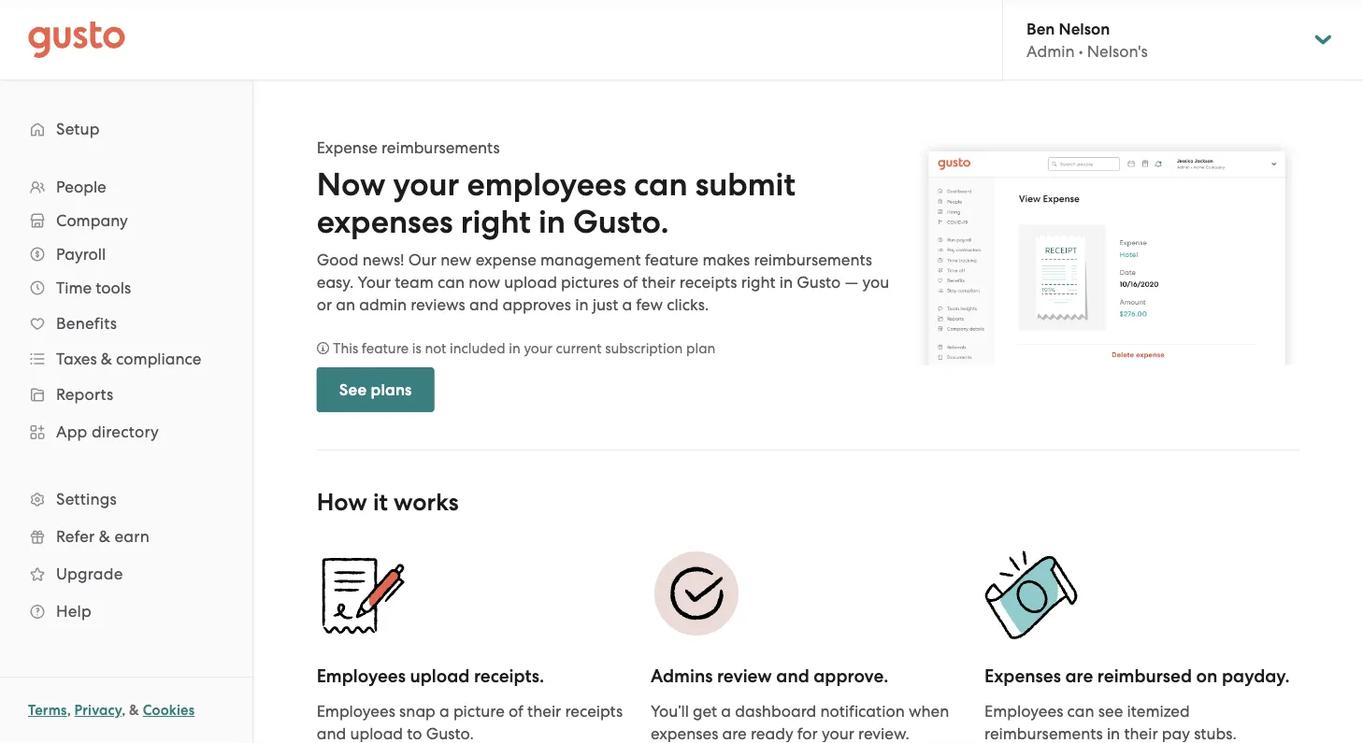 Task type: locate. For each thing, give the bounding box(es) containing it.
upload inside employees snap a picture of their receipts and upload to gusto.
[[350, 725, 403, 743]]

1 horizontal spatial gusto.
[[573, 203, 669, 241]]

1 vertical spatial reimbursements
[[754, 251, 872, 269]]

1 vertical spatial expenses
[[651, 725, 718, 743]]

can left see
[[1067, 702, 1095, 721]]

are up employees can see itemized reimbursements in their pay stubs.
[[1065, 666, 1093, 687]]

can down new
[[438, 273, 465, 292]]

expense
[[476, 251, 537, 269]]

0 vertical spatial of
[[623, 273, 638, 292]]

and left to
[[317, 725, 346, 743]]

can inside employees can see itemized reimbursements in their pay stubs.
[[1067, 702, 1095, 721]]

a right just
[[622, 295, 632, 314]]

2 vertical spatial and
[[317, 725, 346, 743]]

not
[[425, 340, 446, 356]]

snap
[[399, 702, 436, 721]]

your
[[393, 166, 459, 204], [524, 340, 553, 356], [822, 725, 854, 743]]

setup
[[56, 120, 100, 138]]

0 horizontal spatial ,
[[67, 702, 71, 719]]

receipts inside expense reimbursements now your employees can submit expenses right in gusto. good news! our new expense management feature makes reimbursements easy. your team can now upload pictures of their receipts right in gusto — you or an admin reviews and approves in just a few clicks.
[[680, 273, 737, 292]]

0 vertical spatial reimbursements
[[381, 138, 500, 157]]

and
[[469, 295, 499, 314], [776, 666, 810, 687], [317, 725, 346, 743]]

gusto. right to
[[426, 725, 474, 743]]

their inside employees snap a picture of their receipts and upload to gusto.
[[527, 702, 561, 721]]

receipts inside employees snap a picture of their receipts and upload to gusto.
[[565, 702, 623, 721]]

review.
[[858, 725, 910, 743]]

2 vertical spatial their
[[1124, 725, 1158, 743]]

admins review and approve.
[[651, 666, 889, 687]]

your right for
[[822, 725, 854, 743]]

0 horizontal spatial feature
[[362, 340, 409, 356]]

gusto. up management
[[573, 203, 669, 241]]

& inside 'taxes & compliance' dropdown button
[[101, 350, 112, 368]]

employees for employees upload receipts.
[[317, 666, 406, 687]]

2 , from the left
[[122, 702, 126, 719]]

1 horizontal spatial of
[[623, 273, 638, 292]]

of
[[623, 273, 638, 292], [509, 702, 524, 721]]

2 horizontal spatial upload
[[504, 273, 557, 292]]

approves
[[503, 295, 571, 314]]

and inside employees snap a picture of their receipts and upload to gusto.
[[317, 725, 346, 743]]

2 vertical spatial your
[[822, 725, 854, 743]]

1 horizontal spatial upload
[[410, 666, 470, 687]]

is
[[412, 340, 422, 356]]

see
[[1098, 702, 1123, 721]]

0 vertical spatial feature
[[645, 251, 699, 269]]

you'll get a dashboard notification when expenses are ready for your review.
[[651, 702, 949, 743]]

1 horizontal spatial a
[[622, 295, 632, 314]]

2 horizontal spatial reimbursements
[[985, 725, 1103, 743]]

terms link
[[28, 702, 67, 719]]

0 horizontal spatial their
[[527, 702, 561, 721]]

a right 'get'
[[721, 702, 731, 721]]

& left cookies button
[[129, 702, 139, 719]]

and up dashboard
[[776, 666, 810, 687]]

this feature is not included in your current subscription plan
[[330, 340, 716, 356]]

upload up the snap
[[410, 666, 470, 687]]

in left gusto
[[780, 273, 793, 292]]

plan
[[686, 340, 716, 356]]

their up few
[[642, 273, 676, 292]]

subscription
[[605, 340, 683, 356]]

upload inside expense reimbursements now your employees can submit expenses right in gusto. good news! our new expense management feature makes reimbursements easy. your team can now upload pictures of their receipts right in gusto — you or an admin reviews and approves in just a few clicks.
[[504, 273, 557, 292]]

ben nelson admin • nelson's
[[1027, 19, 1148, 61]]

0 vertical spatial can
[[634, 166, 688, 204]]

easy.
[[317, 273, 354, 292]]

1 vertical spatial &
[[99, 527, 110, 546]]

gusto. inside expense reimbursements now your employees can submit expenses right in gusto. good news! our new expense management feature makes reimbursements easy. your team can now upload pictures of their receipts right in gusto — you or an admin reviews and approves in just a few clicks.
[[573, 203, 669, 241]]

0 vertical spatial right
[[461, 203, 531, 241]]

0 vertical spatial expenses
[[317, 203, 453, 241]]

2 horizontal spatial their
[[1124, 725, 1158, 743]]

admin
[[1027, 42, 1075, 61]]

0 vertical spatial your
[[393, 166, 459, 204]]

0 horizontal spatial receipts
[[565, 702, 623, 721]]

benefits link
[[19, 307, 234, 340]]

privacy link
[[74, 702, 122, 719]]

of up few
[[623, 273, 638, 292]]

review
[[717, 666, 772, 687]]

or
[[317, 295, 332, 314]]

0 vertical spatial upload
[[504, 273, 557, 292]]

feature left is
[[362, 340, 409, 356]]

0 vertical spatial &
[[101, 350, 112, 368]]

2 vertical spatial can
[[1067, 702, 1095, 721]]

your inside expense reimbursements now your employees can submit expenses right in gusto. good news! our new expense management feature makes reimbursements easy. your team can now upload pictures of their receipts right in gusto — you or an admin reviews and approves in just a few clicks.
[[393, 166, 459, 204]]

in down see
[[1107, 725, 1120, 743]]

payroll button
[[19, 238, 234, 271]]

employees inside employees snap a picture of their receipts and upload to gusto.
[[317, 702, 395, 721]]

can left submit at top right
[[634, 166, 688, 204]]

this
[[333, 340, 358, 356]]

pictures
[[561, 273, 619, 292]]

get
[[693, 702, 717, 721]]

app
[[56, 423, 87, 441]]

1 vertical spatial and
[[776, 666, 810, 687]]

a for employees upload receipts.
[[439, 702, 449, 721]]

2 vertical spatial reimbursements
[[985, 725, 1103, 743]]

2 horizontal spatial can
[[1067, 702, 1095, 721]]

0 horizontal spatial your
[[393, 166, 459, 204]]

feature up "clicks."
[[645, 251, 699, 269]]

1 vertical spatial of
[[509, 702, 524, 721]]

upload left to
[[350, 725, 403, 743]]

0 horizontal spatial can
[[438, 273, 465, 292]]

& inside refer & earn link
[[99, 527, 110, 546]]

0 horizontal spatial gusto.
[[426, 725, 474, 743]]

approve.
[[814, 666, 889, 687]]

upload up approves
[[504, 273, 557, 292]]

terms , privacy , & cookies
[[28, 702, 195, 719]]

an
[[336, 295, 355, 314]]

1 vertical spatial receipts
[[565, 702, 623, 721]]

receipts left you'll
[[565, 702, 623, 721]]

reimbursements inside employees can see itemized reimbursements in their pay stubs.
[[985, 725, 1103, 743]]

gusto
[[797, 273, 841, 292]]

, left cookies button
[[122, 702, 126, 719]]

settings link
[[19, 482, 234, 516]]

0 horizontal spatial upload
[[350, 725, 403, 743]]

expense reimbursements now your employees can submit expenses right in gusto. good news! our new expense management feature makes reimbursements easy. your team can now upload pictures of their receipts right in gusto — you or an admin reviews and approves in just a few clicks.
[[317, 138, 889, 314]]

0 vertical spatial and
[[469, 295, 499, 314]]

their inside employees can see itemized reimbursements in their pay stubs.
[[1124, 725, 1158, 743]]

2 horizontal spatial a
[[721, 702, 731, 721]]

employees
[[317, 666, 406, 687], [317, 702, 395, 721], [985, 702, 1063, 721]]

stubs.
[[1194, 725, 1237, 743]]

and inside expense reimbursements now your employees can submit expenses right in gusto. good news! our new expense management feature makes reimbursements easy. your team can now upload pictures of their receipts right in gusto — you or an admin reviews and approves in just a few clicks.
[[469, 295, 499, 314]]

are
[[1065, 666, 1093, 687], [722, 725, 747, 743]]

current
[[556, 340, 602, 356]]

1 horizontal spatial ,
[[122, 702, 126, 719]]

tools
[[96, 279, 131, 297]]

2 vertical spatial upload
[[350, 725, 403, 743]]

reviews
[[411, 295, 465, 314]]

1 horizontal spatial their
[[642, 273, 676, 292]]

time tools button
[[19, 271, 234, 305]]

how
[[317, 489, 367, 517]]

0 vertical spatial gusto.
[[573, 203, 669, 241]]

&
[[101, 350, 112, 368], [99, 527, 110, 546], [129, 702, 139, 719]]

in
[[538, 203, 566, 241], [780, 273, 793, 292], [575, 295, 589, 314], [509, 340, 521, 356], [1107, 725, 1120, 743]]

gusto. inside employees snap a picture of their receipts and upload to gusto.
[[426, 725, 474, 743]]

feature
[[645, 251, 699, 269], [362, 340, 409, 356]]

0 horizontal spatial expenses
[[317, 203, 453, 241]]

gusto.
[[573, 203, 669, 241], [426, 725, 474, 743]]

works
[[394, 489, 459, 517]]

cookies button
[[143, 699, 195, 722]]

& right the taxes
[[101, 350, 112, 368]]

expenses are reimbursed on payday.
[[985, 666, 1290, 687]]

a inside you'll get a dashboard notification when expenses are ready for your review.
[[721, 702, 731, 721]]

payroll
[[56, 245, 106, 264]]

your up our
[[393, 166, 459, 204]]

expenses up news!
[[317, 203, 453, 241]]

0 horizontal spatial of
[[509, 702, 524, 721]]

, left privacy
[[67, 702, 71, 719]]

,
[[67, 702, 71, 719], [122, 702, 126, 719]]

dollar bill illustration image
[[985, 548, 1078, 641]]

are left "ready"
[[722, 725, 747, 743]]

their down itemized
[[1124, 725, 1158, 743]]

1 horizontal spatial feature
[[645, 251, 699, 269]]

receipts down makes at the top right of the page
[[680, 273, 737, 292]]

receipt illustration image
[[317, 548, 410, 641]]

time
[[56, 279, 92, 297]]

management
[[540, 251, 641, 269]]

1 horizontal spatial are
[[1065, 666, 1093, 687]]

list
[[0, 170, 252, 630]]

1 horizontal spatial receipts
[[680, 273, 737, 292]]

0 vertical spatial receipts
[[680, 273, 737, 292]]

employees up the snap
[[317, 666, 406, 687]]

0 vertical spatial their
[[642, 273, 676, 292]]

2 horizontal spatial your
[[822, 725, 854, 743]]

right up expense
[[461, 203, 531, 241]]

1 horizontal spatial your
[[524, 340, 553, 356]]

1 vertical spatial their
[[527, 702, 561, 721]]

reimbursements
[[381, 138, 500, 157], [754, 251, 872, 269], [985, 725, 1103, 743]]

0 horizontal spatial a
[[439, 702, 449, 721]]

expense reimbursement screenshot image
[[914, 137, 1300, 365]]

1 vertical spatial can
[[438, 273, 465, 292]]

1 horizontal spatial right
[[741, 273, 776, 292]]

plans
[[371, 380, 412, 399]]

and down the now
[[469, 295, 499, 314]]

1 vertical spatial are
[[722, 725, 747, 743]]

of down receipts.
[[509, 702, 524, 721]]

employees for employees can see itemized reimbursements in their pay stubs.
[[985, 702, 1063, 721]]

0 horizontal spatial and
[[317, 725, 346, 743]]

employees down expenses
[[985, 702, 1063, 721]]

1 vertical spatial feature
[[362, 340, 409, 356]]

1 vertical spatial right
[[741, 273, 776, 292]]

employees inside employees can see itemized reimbursements in their pay stubs.
[[985, 702, 1063, 721]]

2 horizontal spatial and
[[776, 666, 810, 687]]

a inside employees snap a picture of their receipts and upload to gusto.
[[439, 702, 449, 721]]

a right the snap
[[439, 702, 449, 721]]

for
[[797, 725, 818, 743]]

upload
[[504, 273, 557, 292], [410, 666, 470, 687], [350, 725, 403, 743]]

your left current
[[524, 340, 553, 356]]

help link
[[19, 595, 234, 628]]

picture
[[453, 702, 505, 721]]

1 horizontal spatial expenses
[[651, 725, 718, 743]]

their down receipts.
[[527, 702, 561, 721]]

nelson
[[1059, 19, 1110, 38]]

employees left the snap
[[317, 702, 395, 721]]

refer & earn link
[[19, 520, 234, 554]]

& left earn
[[99, 527, 110, 546]]

a for admins review and approve.
[[721, 702, 731, 721]]

1 vertical spatial your
[[524, 340, 553, 356]]

setup link
[[19, 112, 234, 146]]

& for compliance
[[101, 350, 112, 368]]

dashboard
[[735, 702, 817, 721]]

expenses down you'll
[[651, 725, 718, 743]]

1 vertical spatial gusto.
[[426, 725, 474, 743]]

1 horizontal spatial and
[[469, 295, 499, 314]]

nelson's
[[1087, 42, 1148, 61]]

of inside employees snap a picture of their receipts and upload to gusto.
[[509, 702, 524, 721]]

receipts
[[680, 273, 737, 292], [565, 702, 623, 721]]

right down makes at the top right of the page
[[741, 273, 776, 292]]

0 horizontal spatial are
[[722, 725, 747, 743]]

of inside expense reimbursements now your employees can submit expenses right in gusto. good news! our new expense management feature makes reimbursements easy. your team can now upload pictures of their receipts right in gusto — you or an admin reviews and approves in just a few clicks.
[[623, 273, 638, 292]]

reimbursed
[[1098, 666, 1192, 687]]

team
[[395, 273, 434, 292]]



Task type: describe. For each thing, give the bounding box(es) containing it.
notification
[[820, 702, 905, 721]]

directory
[[92, 423, 159, 441]]

their inside expense reimbursements now your employees can submit expenses right in gusto. good news! our new expense management feature makes reimbursements easy. your team can now upload pictures of their receipts right in gusto — you or an admin reviews and approves in just a few clicks.
[[642, 273, 676, 292]]

employees snap a picture of their receipts and upload to gusto.
[[317, 702, 623, 743]]

ready
[[751, 725, 794, 743]]

upgrade link
[[19, 557, 234, 591]]

our
[[408, 251, 437, 269]]

makes
[[703, 251, 750, 269]]

in up management
[[538, 203, 566, 241]]

& for earn
[[99, 527, 110, 546]]

1 , from the left
[[67, 702, 71, 719]]

reports link
[[19, 378, 234, 411]]

clicks.
[[667, 295, 709, 314]]

itemized
[[1127, 702, 1190, 721]]

admin
[[359, 295, 407, 314]]

refer & earn
[[56, 527, 150, 546]]

new
[[441, 251, 472, 269]]

are inside you'll get a dashboard notification when expenses are ready for your review.
[[722, 725, 747, 743]]

—
[[845, 273, 859, 292]]

•
[[1079, 42, 1083, 61]]

privacy
[[74, 702, 122, 719]]

refer
[[56, 527, 95, 546]]

feature inside expense reimbursements now your employees can submit expenses right in gusto. good news! our new expense management feature makes reimbursements easy. your team can now upload pictures of their receipts right in gusto — you or an admin reviews and approves in just a few clicks.
[[645, 251, 699, 269]]

checkmark illustration image
[[651, 548, 744, 641]]

taxes
[[56, 350, 97, 368]]

gusto navigation element
[[0, 80, 252, 660]]

expenses inside you'll get a dashboard notification when expenses are ready for your review.
[[651, 725, 718, 743]]

you
[[863, 273, 889, 292]]

expenses
[[985, 666, 1061, 687]]

employees upload receipts.
[[317, 666, 544, 687]]

1 horizontal spatial reimbursements
[[754, 251, 872, 269]]

submit
[[695, 166, 796, 204]]

expenses inside expense reimbursements now your employees can submit expenses right in gusto. good news! our new expense management feature makes reimbursements easy. your team can now upload pictures of their receipts right in gusto — you or an admin reviews and approves in just a few clicks.
[[317, 203, 453, 241]]

see plans button
[[317, 367, 434, 412]]

news!
[[363, 251, 404, 269]]

1 vertical spatial upload
[[410, 666, 470, 687]]

admins
[[651, 666, 713, 687]]

ben
[[1027, 19, 1055, 38]]

people button
[[19, 170, 234, 204]]

see plans
[[339, 380, 412, 399]]

in right included
[[509, 340, 521, 356]]

earn
[[114, 527, 150, 546]]

terms
[[28, 702, 67, 719]]

0 horizontal spatial reimbursements
[[381, 138, 500, 157]]

app directory link
[[19, 415, 234, 449]]

list containing people
[[0, 170, 252, 630]]

time tools
[[56, 279, 131, 297]]

you'll
[[651, 702, 689, 721]]

compliance
[[116, 350, 201, 368]]

few
[[636, 295, 663, 314]]

a inside expense reimbursements now your employees can submit expenses right in gusto. good news! our new expense management feature makes reimbursements easy. your team can now upload pictures of their receipts right in gusto — you or an admin reviews and approves in just a few clicks.
[[622, 295, 632, 314]]

home image
[[28, 21, 125, 58]]

now
[[317, 166, 386, 204]]

company
[[56, 211, 128, 230]]

now
[[469, 273, 500, 292]]

employees can see itemized reimbursements in their pay stubs.
[[985, 702, 1237, 743]]

cookies
[[143, 702, 195, 719]]

app directory
[[56, 423, 159, 441]]

your inside you'll get a dashboard notification when expenses are ready for your review.
[[822, 725, 854, 743]]

employees for employees snap a picture of their receipts and upload to gusto.
[[317, 702, 395, 721]]

on
[[1196, 666, 1218, 687]]

taxes & compliance button
[[19, 342, 234, 376]]

taxes & compliance
[[56, 350, 201, 368]]

upgrade
[[56, 565, 123, 583]]

good
[[317, 251, 359, 269]]

payday.
[[1222, 666, 1290, 687]]

gusto. for employees
[[573, 203, 669, 241]]

in inside employees can see itemized reimbursements in their pay stubs.
[[1107, 725, 1120, 743]]

gusto. for of
[[426, 725, 474, 743]]

2 vertical spatial &
[[129, 702, 139, 719]]

receipts.
[[474, 666, 544, 687]]

0 horizontal spatial right
[[461, 203, 531, 241]]

in left just
[[575, 295, 589, 314]]

company button
[[19, 204, 234, 238]]

when
[[909, 702, 949, 721]]

reports
[[56, 385, 114, 404]]

0 vertical spatial are
[[1065, 666, 1093, 687]]

pay
[[1162, 725, 1190, 743]]

employees
[[467, 166, 626, 204]]

people
[[56, 178, 106, 196]]

help
[[56, 602, 92, 621]]

1 horizontal spatial can
[[634, 166, 688, 204]]

included
[[450, 340, 505, 356]]

settings
[[56, 490, 117, 509]]

just
[[592, 295, 618, 314]]

how it works
[[317, 489, 459, 517]]

to
[[407, 725, 422, 743]]

expense
[[317, 138, 378, 157]]



Task type: vqa. For each thing, say whether or not it's contained in the screenshot.
Back
no



